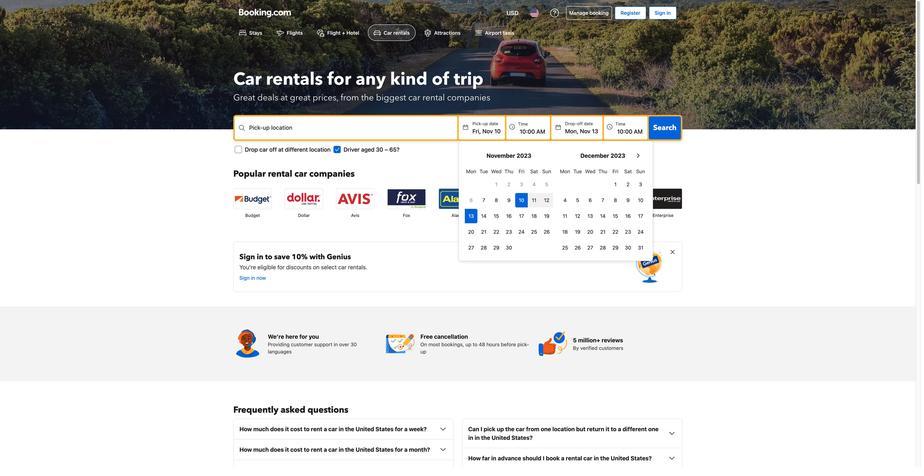 Task type: locate. For each thing, give the bounding box(es) containing it.
a inside can i pick up the car from one location but return it to a different one in in the united states?
[[618, 426, 622, 433]]

24
[[519, 229, 525, 235], [638, 229, 644, 235]]

rental down "drop car off at different location"
[[268, 168, 292, 180]]

wed for november
[[491, 168, 502, 174]]

sign right register
[[655, 10, 666, 16]]

0 horizontal spatial 26
[[544, 229, 550, 235]]

2 vertical spatial how
[[469, 455, 481, 462]]

13 inside drop-off date mon, nov 13
[[592, 128, 599, 135]]

1 horizontal spatial 9
[[627, 197, 630, 203]]

car right hotel
[[384, 30, 392, 36]]

does
[[270, 426, 284, 433], [270, 446, 284, 453]]

14 for 14 november 2023 option
[[481, 213, 487, 219]]

28 left the 29 checkbox
[[481, 245, 487, 251]]

1 horizontal spatial 16
[[626, 213, 631, 219]]

mon for november
[[466, 168, 477, 174]]

16 December 2023 checkbox
[[622, 209, 635, 223]]

1 2 from the left
[[508, 181, 511, 187]]

a left week?
[[405, 426, 408, 433]]

2 17 from the left
[[638, 213, 644, 219]]

how for how much does it cost to rent a car in the united states for a month?
[[240, 446, 252, 453]]

1 horizontal spatial mon tue wed thu
[[560, 168, 608, 174]]

10 inside 'checkbox'
[[638, 197, 644, 203]]

0 vertical spatial off
[[577, 121, 583, 126]]

0 horizontal spatial 25
[[531, 229, 537, 235]]

11 inside option
[[532, 197, 537, 203]]

0 vertical spatial how
[[240, 426, 252, 433]]

1 thu from the left
[[505, 168, 514, 174]]

4 inside option
[[564, 197, 567, 203]]

26
[[544, 229, 550, 235], [575, 245, 581, 251]]

car inside 'car rentals' link
[[384, 30, 392, 36]]

25 right 24 november 2023 'checkbox'
[[531, 229, 537, 235]]

28 inside 28 november 2023 checkbox
[[481, 245, 487, 251]]

2
[[508, 181, 511, 187], [627, 181, 630, 187]]

the down any
[[361, 92, 374, 104]]

1 horizontal spatial 2
[[627, 181, 630, 187]]

1 for december
[[615, 181, 617, 187]]

states left month?
[[376, 446, 394, 453]]

0 horizontal spatial sun
[[543, 168, 551, 174]]

10 for 10 option
[[519, 197, 525, 203]]

1 6 from the left
[[470, 197, 473, 203]]

2 8 from the left
[[614, 197, 617, 203]]

17 inside checkbox
[[638, 213, 644, 219]]

2 horizontal spatial location
[[553, 426, 575, 433]]

to right return
[[611, 426, 617, 433]]

13
[[592, 128, 599, 135], [469, 213, 474, 219], [588, 213, 593, 219]]

2 grid from the left
[[559, 164, 647, 255]]

2 right 1 december 2023 "option" at the top right of the page
[[627, 181, 630, 187]]

30 right the 29 checkbox
[[506, 245, 512, 251]]

2 for november
[[508, 181, 511, 187]]

fri for december
[[613, 168, 619, 174]]

sun for december 2023
[[637, 168, 645, 174]]

grid
[[465, 164, 553, 255], [559, 164, 647, 255]]

30 right over
[[351, 342, 357, 347]]

2 right 1 option
[[508, 181, 511, 187]]

car inside sign in to save 10% with genius you're eligible for discounts on select car rentals.
[[338, 264, 347, 271]]

date up november
[[489, 121, 499, 126]]

wed
[[491, 168, 502, 174], [585, 168, 596, 174]]

1 14 from the left
[[481, 213, 487, 219]]

enterprise logo image
[[645, 189, 682, 209]]

16 November 2023 checkbox
[[503, 209, 516, 223]]

1 17 from the left
[[519, 213, 524, 219]]

19
[[544, 213, 550, 219], [575, 229, 581, 235]]

0 horizontal spatial 15
[[494, 213, 499, 219]]

25 for 25 december 2023 option
[[562, 245, 568, 251]]

the
[[361, 92, 374, 104], [345, 426, 354, 433], [506, 426, 515, 433], [481, 434, 490, 441], [345, 446, 354, 453], [601, 455, 610, 462]]

0 horizontal spatial 29
[[494, 245, 500, 251]]

23 right "22 november 2023" checkbox
[[506, 229, 512, 235]]

companies down "trip"
[[447, 92, 491, 104]]

a left month?
[[405, 446, 408, 453]]

1 2023 from the left
[[517, 152, 532, 159]]

pick-
[[473, 121, 483, 126], [249, 124, 263, 131]]

location up "drop car off at different location"
[[271, 124, 293, 131]]

1 horizontal spatial 17
[[638, 213, 644, 219]]

1 mon from the left
[[466, 168, 477, 174]]

location
[[271, 124, 293, 131], [310, 146, 331, 153], [553, 426, 575, 433]]

1 horizontal spatial nov
[[580, 128, 591, 135]]

1 1 from the left
[[495, 181, 498, 187]]

2 24 from the left
[[638, 229, 644, 235]]

much for how much does it cost to rent a car in the united states for a week?
[[253, 426, 269, 433]]

21
[[481, 229, 487, 235], [601, 229, 606, 235]]

1 23 from the left
[[506, 229, 512, 235]]

2 6 from the left
[[589, 197, 592, 203]]

great
[[290, 92, 311, 104]]

1 horizontal spatial rental
[[423, 92, 445, 104]]

driver aged 30 – 65?
[[344, 146, 400, 153]]

aged
[[361, 146, 375, 153]]

22 right 21 option
[[494, 229, 500, 235]]

0 horizontal spatial states?
[[512, 434, 533, 441]]

1 nov from the left
[[483, 128, 493, 135]]

1 vertical spatial rentals
[[266, 67, 323, 91]]

companies inside the "car rentals for any kind of trip great deals at great prices, from the biggest car rental companies"
[[447, 92, 491, 104]]

0 horizontal spatial fri
[[519, 168, 525, 174]]

24 November 2023 checkbox
[[516, 225, 528, 239]]

1 states from the top
[[376, 426, 394, 433]]

1 one from the left
[[541, 426, 551, 433]]

1 horizontal spatial off
[[577, 121, 583, 126]]

0 horizontal spatial nov
[[483, 128, 493, 135]]

pick-
[[518, 342, 529, 347]]

10 left 11 november 2023 option
[[519, 197, 525, 203]]

pick- up drop
[[249, 124, 263, 131]]

car down questions at the left of the page
[[329, 426, 338, 433]]

popular
[[233, 168, 266, 180]]

sign up you're in the left of the page
[[240, 252, 255, 262]]

0 horizontal spatial different
[[285, 146, 308, 153]]

1 horizontal spatial 4
[[564, 197, 567, 203]]

car down the can i pick up the car from one location but return it to a different one in in the united states? "dropdown button" on the bottom of the page
[[584, 455, 593, 462]]

20 left 21 option
[[468, 229, 474, 235]]

2 3 from the left
[[639, 181, 643, 187]]

2023 for november 2023
[[517, 152, 532, 159]]

1 24 from the left
[[519, 229, 525, 235]]

mon up 6 option
[[466, 168, 477, 174]]

1 horizontal spatial 11
[[563, 213, 568, 219]]

asked
[[281, 404, 306, 416]]

to inside sign in to save 10% with genius you're eligible for discounts on select car rentals.
[[265, 252, 273, 262]]

to left 48
[[473, 342, 478, 347]]

2 mon tue wed thu from the left
[[560, 168, 608, 174]]

2 tue from the left
[[574, 168, 582, 174]]

1 horizontal spatial 15
[[613, 213, 618, 219]]

2 16 from the left
[[626, 213, 631, 219]]

9 for 9 checkbox at top right
[[508, 197, 511, 203]]

19 inside 19 option
[[575, 229, 581, 235]]

drop-off date mon, nov 13
[[565, 121, 599, 135]]

avis logo image
[[336, 189, 374, 209]]

0 horizontal spatial 9
[[508, 197, 511, 203]]

3 for november 2023
[[520, 181, 523, 187]]

19 left 20 december 2023 "option"
[[575, 229, 581, 235]]

sun up 3 december 2023 checkbox
[[637, 168, 645, 174]]

tue down december
[[574, 168, 582, 174]]

19 inside 19 checkbox
[[544, 213, 550, 219]]

2 sun from the left
[[637, 168, 645, 174]]

3
[[520, 181, 523, 187], [639, 181, 643, 187]]

for up the "prices,"
[[327, 67, 351, 91]]

different
[[285, 146, 308, 153], [623, 426, 647, 433]]

0 horizontal spatial car
[[233, 67, 262, 91]]

0 vertical spatial 11
[[532, 197, 537, 203]]

pick- inside 'pick-up date fri, nov 10'
[[473, 121, 483, 126]]

9 November 2023 checkbox
[[503, 193, 516, 207]]

27
[[469, 245, 474, 251], [588, 245, 593, 251]]

19 for 19 option
[[575, 229, 581, 235]]

19 December 2023 checkbox
[[572, 225, 584, 239]]

1 rent from the top
[[311, 426, 323, 433]]

0 horizontal spatial 19
[[544, 213, 550, 219]]

the right pick
[[506, 426, 515, 433]]

13 for 13 "checkbox"
[[469, 213, 474, 219]]

it for how much does it cost to rent a car in the united states for a week?
[[285, 426, 289, 433]]

1 inside "option"
[[615, 181, 617, 187]]

7 inside option
[[483, 197, 485, 203]]

drop car off at different location
[[245, 146, 331, 153]]

1 grid from the left
[[465, 164, 553, 255]]

1 horizontal spatial sun
[[637, 168, 645, 174]]

13 right mon,
[[592, 128, 599, 135]]

rentals inside the "car rentals for any kind of trip great deals at great prices, from the biggest car rental companies"
[[266, 67, 323, 91]]

eligible
[[258, 264, 276, 271]]

29 inside checkbox
[[494, 245, 500, 251]]

30 November 2023 checkbox
[[503, 241, 516, 255]]

1 vertical spatial 12
[[575, 213, 581, 219]]

21 right 20 december 2023 "option"
[[601, 229, 606, 235]]

register link
[[615, 6, 646, 19]]

19 right 18 november 2023 option
[[544, 213, 550, 219]]

1 horizontal spatial grid
[[559, 164, 647, 255]]

28
[[481, 245, 487, 251], [600, 245, 606, 251]]

24 inside 'checkbox'
[[519, 229, 525, 235]]

2 wed from the left
[[585, 168, 596, 174]]

25 for 25 checkbox
[[531, 229, 537, 235]]

21 December 2023 checkbox
[[597, 225, 609, 239]]

1 27 from the left
[[469, 245, 474, 251]]

car for car rentals
[[384, 30, 392, 36]]

0 vertical spatial does
[[270, 426, 284, 433]]

1 3 from the left
[[520, 181, 523, 187]]

1 vertical spatial states?
[[631, 455, 652, 462]]

26 November 2023 checkbox
[[541, 225, 553, 239]]

1 horizontal spatial from
[[526, 426, 540, 433]]

7 right 6 december 2023 option
[[602, 197, 605, 203]]

fox logo image
[[388, 189, 426, 209]]

22 inside checkbox
[[613, 229, 619, 235]]

2 21 from the left
[[601, 229, 606, 235]]

0 horizontal spatial grid
[[465, 164, 553, 255]]

1 7 from the left
[[483, 197, 485, 203]]

19 for 19 checkbox
[[544, 213, 550, 219]]

25 inside checkbox
[[531, 229, 537, 235]]

0 vertical spatial companies
[[447, 92, 491, 104]]

22 November 2023 checkbox
[[490, 225, 503, 239]]

2 22 from the left
[[613, 229, 619, 235]]

sixt
[[557, 213, 565, 218]]

0 vertical spatial much
[[253, 426, 269, 433]]

for up customer at the bottom of the page
[[300, 333, 308, 340]]

9 inside 9 checkbox
[[508, 197, 511, 203]]

0 horizontal spatial sat
[[531, 168, 538, 174]]

7 right 6 option
[[483, 197, 485, 203]]

i left book
[[543, 455, 545, 462]]

1 horizontal spatial date
[[584, 121, 593, 126]]

1 sun from the left
[[543, 168, 551, 174]]

manage booking
[[570, 10, 609, 16]]

in inside sign in to save 10% with genius you're eligible for discounts on select car rentals.
[[257, 252, 263, 262]]

most
[[429, 342, 440, 347]]

1 cost from the top
[[291, 426, 303, 433]]

1 vertical spatial different
[[623, 426, 647, 433]]

13 cell
[[465, 207, 478, 223]]

thu down december 2023
[[599, 168, 608, 174]]

0 horizontal spatial rental
[[268, 168, 292, 180]]

2 inside checkbox
[[627, 181, 630, 187]]

21 inside checkbox
[[601, 229, 606, 235]]

17 November 2023 checkbox
[[516, 209, 528, 223]]

booking.com online hotel reservations image
[[239, 9, 291, 17]]

0 vertical spatial location
[[271, 124, 293, 131]]

1 fri from the left
[[519, 168, 525, 174]]

grid for november
[[465, 164, 553, 255]]

15 right 14 option
[[613, 213, 618, 219]]

december
[[581, 152, 610, 159]]

17 December 2023 checkbox
[[635, 209, 647, 223]]

1 vertical spatial 4
[[564, 197, 567, 203]]

sign in
[[655, 10, 671, 16]]

1 vertical spatial much
[[253, 446, 269, 453]]

3 right "2 november 2023" option
[[520, 181, 523, 187]]

questions
[[308, 404, 349, 416]]

cost for how much does it cost to rent a car in the united states for a week?
[[291, 426, 303, 433]]

30 inside option
[[506, 245, 512, 251]]

1 horizontal spatial mon
[[560, 168, 570, 174]]

customers
[[599, 345, 624, 351]]

mon tue wed thu for november
[[466, 168, 514, 174]]

4 inside option
[[533, 181, 536, 187]]

1 wed from the left
[[491, 168, 502, 174]]

car up great
[[233, 67, 262, 91]]

fri up 3 checkbox
[[519, 168, 525, 174]]

4
[[533, 181, 536, 187], [564, 197, 567, 203]]

6 November 2023 checkbox
[[465, 193, 478, 207]]

20 inside option
[[468, 229, 474, 235]]

20 for 20 december 2023 "option"
[[588, 229, 594, 235]]

1 horizontal spatial 6
[[589, 197, 592, 203]]

states?
[[512, 434, 533, 441], [631, 455, 652, 462]]

1 vertical spatial 19
[[575, 229, 581, 235]]

reviews
[[602, 337, 623, 344]]

27 for "27 november 2023" checkbox
[[469, 245, 474, 251]]

1 horizontal spatial thu
[[599, 168, 608, 174]]

0 horizontal spatial date
[[489, 121, 499, 126]]

hertz logo image
[[593, 189, 631, 209]]

9 left 10 december 2023 'checkbox'
[[627, 197, 630, 203]]

0 vertical spatial 26
[[544, 229, 550, 235]]

2 mon from the left
[[560, 168, 570, 174]]

13 inside 13 december 2023 checkbox
[[588, 213, 593, 219]]

22 December 2023 checkbox
[[609, 225, 622, 239]]

1 21 from the left
[[481, 229, 487, 235]]

mon for december
[[560, 168, 570, 174]]

1 horizontal spatial fri
[[613, 168, 619, 174]]

7 for 7 december 2023 "option"
[[602, 197, 605, 203]]

0 vertical spatial rental
[[423, 92, 445, 104]]

1 vertical spatial from
[[526, 426, 540, 433]]

thu
[[505, 168, 514, 174], [599, 168, 608, 174]]

0 horizontal spatial 14
[[481, 213, 487, 219]]

0 horizontal spatial 22
[[494, 229, 500, 235]]

1 horizontal spatial 27
[[588, 245, 593, 251]]

9 inside '9 december 2023' option
[[627, 197, 630, 203]]

different inside can i pick up the car from one location but return it to a different one in in the united states?
[[623, 426, 647, 433]]

8 inside "8" option
[[495, 197, 498, 203]]

states
[[376, 426, 394, 433], [376, 446, 394, 453]]

nov inside drop-off date mon, nov 13
[[580, 128, 591, 135]]

we're here for you providing customer support in over 30 languages
[[268, 333, 357, 355]]

2 date from the left
[[584, 121, 593, 126]]

rental
[[423, 92, 445, 104], [268, 168, 292, 180], [566, 455, 582, 462]]

1 29 from the left
[[494, 245, 500, 251]]

1 date from the left
[[489, 121, 499, 126]]

10 inside option
[[519, 197, 525, 203]]

2 one from the left
[[649, 426, 659, 433]]

airport taxis
[[485, 30, 515, 36]]

27 for 27 december 2023 option
[[588, 245, 593, 251]]

10 right '9 december 2023' option
[[638, 197, 644, 203]]

31 December 2023 checkbox
[[635, 241, 647, 255]]

29 right "28 december 2023" 'option'
[[613, 245, 619, 251]]

budget logo image
[[234, 189, 272, 209]]

16 left 17 december 2023 checkbox
[[626, 213, 631, 219]]

pick- for pick-up date fri, nov 10
[[473, 121, 483, 126]]

0 horizontal spatial 10
[[495, 128, 501, 135]]

thu for november
[[505, 168, 514, 174]]

17 inside option
[[519, 213, 524, 219]]

location left "but"
[[553, 426, 575, 433]]

sign down you're in the left of the page
[[240, 275, 250, 281]]

cost
[[291, 426, 303, 433], [291, 446, 303, 453]]

2 7 from the left
[[602, 197, 605, 203]]

2 inside option
[[508, 181, 511, 187]]

how much does it cost to rent a car in the united states for a month?
[[240, 446, 430, 453]]

15
[[494, 213, 499, 219], [613, 213, 618, 219]]

at down pick-up location
[[278, 146, 284, 153]]

does for how much does it cost to rent a car in the united states for a month?
[[270, 446, 284, 453]]

22 for "22 november 2023" checkbox
[[494, 229, 500, 235]]

manage
[[570, 10, 589, 16]]

december 2023
[[581, 152, 626, 159]]

–
[[385, 146, 388, 153]]

9
[[508, 197, 511, 203], [627, 197, 630, 203]]

rent
[[311, 426, 323, 433], [311, 446, 323, 453]]

the down return
[[601, 455, 610, 462]]

cost for how much does it cost to rent a car in the united states for a month?
[[291, 446, 303, 453]]

up inside 'pick-up date fri, nov 10'
[[483, 121, 488, 126]]

2 rent from the top
[[311, 446, 323, 453]]

1 vertical spatial 26
[[575, 245, 581, 251]]

mon tue wed thu for december
[[560, 168, 608, 174]]

up
[[483, 121, 488, 126], [263, 124, 270, 131], [466, 342, 472, 347], [421, 349, 427, 355], [497, 426, 504, 433]]

22 right 21 december 2023 checkbox
[[613, 229, 619, 235]]

date right drop-
[[584, 121, 593, 126]]

1 28 from the left
[[481, 245, 487, 251]]

the inside how much does it cost to rent a car in the united states for a month? dropdown button
[[345, 446, 354, 453]]

30 left 31
[[625, 245, 631, 251]]

11 November 2023 checkbox
[[528, 193, 541, 207]]

nov right mon,
[[580, 128, 591, 135]]

1 horizontal spatial 26
[[575, 245, 581, 251]]

1 horizontal spatial 19
[[575, 229, 581, 235]]

2023 right november
[[517, 152, 532, 159]]

0 horizontal spatial 2023
[[517, 152, 532, 159]]

the down how much does it cost to rent a car in the united states for a week? dropdown button
[[345, 446, 354, 453]]

date for 10
[[489, 121, 499, 126]]

0 horizontal spatial 8
[[495, 197, 498, 203]]

states? inside dropdown button
[[631, 455, 652, 462]]

23 right 22 december 2023 checkbox
[[625, 229, 631, 235]]

0 vertical spatial 18
[[532, 213, 537, 219]]

0 vertical spatial 12
[[544, 197, 550, 203]]

27 left 28 november 2023 checkbox
[[469, 245, 474, 251]]

off right drop
[[269, 146, 277, 153]]

22 inside checkbox
[[494, 229, 500, 235]]

2 fri from the left
[[613, 168, 619, 174]]

wed down december
[[585, 168, 596, 174]]

16 left 17 option
[[507, 213, 512, 219]]

genius
[[327, 252, 351, 262]]

12 right 11 november 2023 option
[[544, 197, 550, 203]]

a right book
[[561, 455, 565, 462]]

11 inside checkbox
[[563, 213, 568, 219]]

27 inside checkbox
[[469, 245, 474, 251]]

0 horizontal spatial 21
[[481, 229, 487, 235]]

any
[[356, 67, 386, 91]]

companies down driver
[[309, 168, 355, 180]]

13 left 14 november 2023 option
[[469, 213, 474, 219]]

attractions link
[[419, 24, 467, 41]]

2 9 from the left
[[627, 197, 630, 203]]

2 horizontal spatial 10
[[638, 197, 644, 203]]

1 20 from the left
[[468, 229, 474, 235]]

1 8 from the left
[[495, 197, 498, 203]]

26 inside 26 'option'
[[575, 245, 581, 251]]

1 16 from the left
[[507, 213, 512, 219]]

rentals
[[394, 30, 410, 36], [266, 67, 323, 91]]

2 2023 from the left
[[611, 152, 626, 159]]

0 horizontal spatial rentals
[[266, 67, 323, 91]]

1 vertical spatial does
[[270, 446, 284, 453]]

rent down 'how much does it cost to rent a car in the united states for a week?'
[[311, 446, 323, 453]]

25 left 26 'option'
[[562, 245, 568, 251]]

mon up "sixt logo" at the top of the page
[[560, 168, 570, 174]]

nov inside 'pick-up date fri, nov 10'
[[483, 128, 493, 135]]

16 inside 'option'
[[626, 213, 631, 219]]

1 sat from the left
[[531, 168, 538, 174]]

rentals for car rentals
[[394, 30, 410, 36]]

11 December 2023 checkbox
[[559, 209, 572, 223]]

3 November 2023 checkbox
[[516, 177, 528, 192]]

11 cell
[[528, 192, 541, 207]]

20 November 2023 checkbox
[[465, 225, 478, 239]]

12 right 11 checkbox
[[575, 213, 581, 219]]

11 for 11 checkbox
[[563, 213, 568, 219]]

17 right thrifty
[[519, 213, 524, 219]]

sat up 4 option
[[531, 168, 538, 174]]

1 mon tue wed thu from the left
[[466, 168, 514, 174]]

15 November 2023 checkbox
[[490, 209, 503, 223]]

14 left hertz
[[600, 213, 606, 219]]

21 November 2023 checkbox
[[478, 225, 490, 239]]

20 inside "option"
[[588, 229, 594, 235]]

sun up 5 checkbox
[[543, 168, 551, 174]]

car right pick
[[516, 426, 525, 433]]

0 vertical spatial car
[[384, 30, 392, 36]]

5 million+ reviews by verified customers
[[573, 337, 624, 351]]

0 horizontal spatial companies
[[309, 168, 355, 180]]

0 vertical spatial rent
[[311, 426, 323, 433]]

1 December 2023 checkbox
[[609, 177, 622, 192]]

7 inside "option"
[[602, 197, 605, 203]]

6 December 2023 checkbox
[[584, 193, 597, 207]]

1 vertical spatial 25
[[562, 245, 568, 251]]

8 left 9 checkbox at top right
[[495, 197, 498, 203]]

one
[[541, 426, 551, 433], [649, 426, 659, 433]]

25 December 2023 checkbox
[[559, 241, 572, 255]]

airport taxis link
[[469, 24, 520, 41]]

1 vertical spatial rent
[[311, 446, 323, 453]]

1 horizontal spatial 24
[[638, 229, 644, 235]]

2 does from the top
[[270, 446, 284, 453]]

25 November 2023 checkbox
[[528, 225, 541, 239]]

2023
[[517, 152, 532, 159], [611, 152, 626, 159]]

date inside drop-off date mon, nov 13
[[584, 121, 593, 126]]

2 states from the top
[[376, 446, 394, 453]]

car down kind
[[408, 92, 421, 104]]

great
[[233, 92, 255, 104]]

14 left 15 november 2023 checkbox
[[481, 213, 487, 219]]

1 15 from the left
[[494, 213, 499, 219]]

6 right 5 checkbox
[[589, 197, 592, 203]]

1 vertical spatial cost
[[291, 446, 303, 453]]

1 tue from the left
[[480, 168, 488, 174]]

1 vertical spatial 11
[[563, 213, 568, 219]]

the up how much does it cost to rent a car in the united states for a month? dropdown button
[[345, 426, 354, 433]]

2 thu from the left
[[599, 168, 608, 174]]

25 inside option
[[562, 245, 568, 251]]

65?
[[390, 146, 400, 153]]

15 inside option
[[613, 213, 618, 219]]

cancellation
[[434, 333, 468, 340]]

1 does from the top
[[270, 426, 284, 433]]

a down questions at the left of the page
[[324, 426, 327, 433]]

14 November 2023 checkbox
[[478, 209, 490, 223]]

month?
[[409, 446, 430, 453]]

26 inside 26 november 2023 option
[[544, 229, 550, 235]]

29 inside 'option'
[[613, 245, 619, 251]]

21 right 20 option at the right
[[481, 229, 487, 235]]

27 left "28 december 2023" 'option'
[[588, 245, 593, 251]]

14 inside option
[[600, 213, 606, 219]]

1 horizontal spatial pick-
[[473, 121, 483, 126]]

2 cost from the top
[[291, 446, 303, 453]]

21 for 21 december 2023 checkbox
[[601, 229, 606, 235]]

5 million+ reviews image
[[539, 329, 568, 358]]

how
[[240, 426, 252, 433], [240, 446, 252, 453], [469, 455, 481, 462]]

13 inside 13 "checkbox"
[[469, 213, 474, 219]]

24 inside option
[[638, 229, 644, 235]]

location inside can i pick up the car from one location but return it to a different one in in the united states?
[[553, 426, 575, 433]]

0 horizontal spatial 18
[[532, 213, 537, 219]]

15 inside checkbox
[[494, 213, 499, 219]]

2 nov from the left
[[580, 128, 591, 135]]

can
[[469, 426, 479, 433]]

sign inside sign in to save 10% with genius you're eligible for discounts on select car rentals.
[[240, 252, 255, 262]]

1 9 from the left
[[508, 197, 511, 203]]

0 vertical spatial at
[[281, 92, 288, 104]]

customer
[[291, 342, 313, 347]]

48
[[479, 342, 485, 347]]

date inside 'pick-up date fri, nov 10'
[[489, 121, 499, 126]]

1 much from the top
[[253, 426, 269, 433]]

1 vertical spatial i
[[543, 455, 545, 462]]

2 14 from the left
[[600, 213, 606, 219]]

8 inside 8 checkbox
[[614, 197, 617, 203]]

12 inside cell
[[544, 197, 550, 203]]

28 inside "28 december 2023" 'option'
[[600, 245, 606, 251]]

0 horizontal spatial 23
[[506, 229, 512, 235]]

1 horizontal spatial wed
[[585, 168, 596, 174]]

2 20 from the left
[[588, 229, 594, 235]]

the inside the "car rentals for any kind of trip great deals at great prices, from the biggest car rental companies"
[[361, 92, 374, 104]]

companies
[[447, 92, 491, 104], [309, 168, 355, 180]]

2 vertical spatial rental
[[566, 455, 582, 462]]

21 inside option
[[481, 229, 487, 235]]

1 horizontal spatial 28
[[600, 245, 606, 251]]

rental down 'of' on the top of page
[[423, 92, 445, 104]]

15 right 14 november 2023 option
[[494, 213, 499, 219]]

0 horizontal spatial i
[[481, 426, 483, 433]]

car
[[384, 30, 392, 36], [233, 67, 262, 91]]

1 horizontal spatial 18
[[563, 229, 568, 235]]

save
[[274, 252, 290, 262]]

6
[[470, 197, 473, 203], [589, 197, 592, 203]]

24 for the 24 option
[[638, 229, 644, 235]]

1 horizontal spatial one
[[649, 426, 659, 433]]

5 November 2023 checkbox
[[541, 177, 553, 192]]

26 for 26 'option'
[[575, 245, 581, 251]]

0 horizontal spatial 17
[[519, 213, 524, 219]]

0 horizontal spatial one
[[541, 426, 551, 433]]

the inside how much does it cost to rent a car in the united states for a week? dropdown button
[[345, 426, 354, 433]]

2 2 from the left
[[627, 181, 630, 187]]

13 December 2023 checkbox
[[584, 209, 597, 223]]

1 horizontal spatial 22
[[613, 229, 619, 235]]

up up november
[[483, 121, 488, 126]]

0 horizontal spatial 4
[[533, 181, 536, 187]]

off up mon,
[[577, 121, 583, 126]]

27 inside option
[[588, 245, 593, 251]]

car inside the "car rentals for any kind of trip great deals at great prices, from the biggest car rental companies"
[[233, 67, 262, 91]]

1 horizontal spatial 29
[[613, 245, 619, 251]]

27 November 2023 checkbox
[[465, 241, 478, 255]]

16 inside 16 november 2023 checkbox
[[507, 213, 512, 219]]

0 vertical spatial from
[[341, 92, 359, 104]]

wed for december
[[585, 168, 596, 174]]

united inside can i pick up the car from one location but return it to a different one in in the united states?
[[492, 434, 510, 441]]

november
[[487, 152, 516, 159]]

nov for 13
[[580, 128, 591, 135]]

4 for 4 option
[[564, 197, 567, 203]]

13 for 13 december 2023 checkbox
[[588, 213, 593, 219]]

rent for how much does it cost to rent a car in the united states for a week?
[[311, 426, 323, 433]]

12 November 2023 checkbox
[[541, 193, 553, 207]]

1
[[495, 181, 498, 187], [615, 181, 617, 187]]

drop
[[245, 146, 258, 153]]

2 29 from the left
[[613, 245, 619, 251]]

0 horizontal spatial mon
[[466, 168, 477, 174]]

1 22 from the left
[[494, 229, 500, 235]]

with
[[310, 252, 325, 262]]

23
[[506, 229, 512, 235], [625, 229, 631, 235]]

6 for 6 option
[[470, 197, 473, 203]]

0 horizontal spatial location
[[271, 124, 293, 131]]

1 left 2 checkbox
[[615, 181, 617, 187]]

0 horizontal spatial tue
[[480, 168, 488, 174]]

26 right 25 checkbox
[[544, 229, 550, 235]]

rent down questions at the left of the page
[[311, 426, 323, 433]]

7 December 2023 checkbox
[[597, 193, 609, 207]]

rentals for car rentals for any kind of trip great deals at great prices, from the biggest car rental companies
[[266, 67, 323, 91]]

28 right 27 december 2023 option
[[600, 245, 606, 251]]

8 for 8 checkbox
[[614, 197, 617, 203]]

13 right 12 checkbox
[[588, 213, 593, 219]]

2 15 from the left
[[613, 213, 618, 219]]

3 right 2 checkbox
[[639, 181, 643, 187]]

2 much from the top
[[253, 446, 269, 453]]

10
[[495, 128, 501, 135], [519, 197, 525, 203], [638, 197, 644, 203]]

2 sat from the left
[[625, 168, 632, 174]]

2 28 from the left
[[600, 245, 606, 251]]

to inside free cancellation on most bookings, up to 48 hours before pick- up
[[473, 342, 478, 347]]

1 inside option
[[495, 181, 498, 187]]

2 1 from the left
[[615, 181, 617, 187]]

2 27 from the left
[[588, 245, 593, 251]]

14 inside option
[[481, 213, 487, 219]]



Task type: describe. For each thing, give the bounding box(es) containing it.
1 vertical spatial rental
[[268, 168, 292, 180]]

28 December 2023 checkbox
[[597, 241, 609, 255]]

states for month?
[[376, 446, 394, 453]]

discounts
[[286, 264, 312, 271]]

8 December 2023 checkbox
[[609, 193, 622, 207]]

how much does it cost to rent a car in the united states for a week? button
[[240, 425, 448, 434]]

much for how much does it cost to rent a car in the united states for a month?
[[253, 446, 269, 453]]

now
[[257, 275, 266, 281]]

search
[[654, 123, 677, 133]]

on
[[313, 264, 320, 271]]

but
[[576, 426, 586, 433]]

9 for '9 december 2023' option
[[627, 197, 630, 203]]

1 vertical spatial location
[[310, 146, 331, 153]]

united inside how much does it cost to rent a car in the united states for a month? dropdown button
[[356, 446, 374, 453]]

united inside how much does it cost to rent a car in the united states for a week? dropdown button
[[356, 426, 374, 433]]

register
[[621, 10, 641, 16]]

grid for december
[[559, 164, 647, 255]]

drop-
[[565, 121, 577, 126]]

3 for december 2023
[[639, 181, 643, 187]]

select
[[321, 264, 337, 271]]

advance
[[498, 455, 521, 462]]

how for how much does it cost to rent a car in the united states for a week?
[[240, 426, 252, 433]]

car up dollar logo
[[295, 168, 307, 180]]

i inside can i pick up the car from one location but return it to a different one in in the united states?
[[481, 426, 483, 433]]

we're here for you image
[[233, 329, 262, 358]]

19 November 2023 checkbox
[[541, 209, 553, 223]]

4 November 2023 checkbox
[[528, 177, 541, 192]]

8 for "8" option
[[495, 197, 498, 203]]

17 for 17 december 2023 checkbox
[[638, 213, 644, 219]]

frequently asked questions
[[233, 404, 349, 416]]

week?
[[409, 426, 427, 433]]

1 vertical spatial at
[[278, 146, 284, 153]]

deals
[[257, 92, 278, 104]]

rental inside the "car rentals for any kind of trip great deals at great prices, from the biggest car rental companies"
[[423, 92, 445, 104]]

off inside drop-off date mon, nov 13
[[577, 121, 583, 126]]

dollar
[[298, 213, 310, 218]]

sat for december 2023
[[625, 168, 632, 174]]

to inside can i pick up the car from one location but return it to a different one in in the united states?
[[611, 426, 617, 433]]

16 for "16" 'option'
[[626, 213, 631, 219]]

in inside we're here for you providing customer support in over 30 languages
[[334, 342, 338, 347]]

15 for 15 november 2023 checkbox
[[494, 213, 499, 219]]

popular rental car companies
[[233, 168, 355, 180]]

1 for november
[[495, 181, 498, 187]]

should
[[523, 455, 542, 462]]

pick- for pick-up location
[[249, 124, 263, 131]]

to down 'how much does it cost to rent a car in the united states for a week?'
[[304, 446, 310, 453]]

13 November 2023 checkbox
[[465, 209, 478, 223]]

i inside dropdown button
[[543, 455, 545, 462]]

up down 'on'
[[421, 349, 427, 355]]

29 for '29' 'option'
[[613, 245, 619, 251]]

it inside can i pick up the car from one location but return it to a different one in in the united states?
[[606, 426, 610, 433]]

it for how much does it cost to rent a car in the united states for a month?
[[285, 446, 289, 453]]

2 November 2023 checkbox
[[503, 177, 516, 192]]

1 vertical spatial companies
[[309, 168, 355, 180]]

28 for 28 november 2023 checkbox
[[481, 245, 487, 251]]

28 for "28 december 2023" 'option'
[[600, 245, 606, 251]]

30 inside we're here for you providing customer support in over 30 languages
[[351, 342, 357, 347]]

car rentals link
[[368, 24, 416, 41]]

flight
[[327, 30, 341, 36]]

10 November 2023 checkbox
[[516, 193, 528, 207]]

10 for 10 december 2023 'checkbox'
[[638, 197, 644, 203]]

support
[[314, 342, 333, 347]]

for inside we're here for you providing customer support in over 30 languages
[[300, 333, 308, 340]]

from inside the "car rentals for any kind of trip great deals at great prices, from the biggest car rental companies"
[[341, 92, 359, 104]]

book
[[546, 455, 560, 462]]

how far in advance should i book a rental car in the united states? button
[[469, 454, 677, 463]]

dollar logo image
[[285, 189, 323, 209]]

1 vertical spatial 5
[[576, 197, 580, 203]]

17 for 17 option
[[519, 213, 524, 219]]

can i pick up the car from one location but return it to a different one in in the united states? button
[[469, 425, 677, 442]]

bookings,
[[442, 342, 464, 347]]

search button
[[649, 116, 681, 139]]

frequently
[[233, 404, 279, 416]]

thrifty logo image
[[491, 189, 528, 209]]

states? inside can i pick up the car from one location but return it to a different one in in the united states?
[[512, 434, 533, 441]]

16 for 16 november 2023 checkbox
[[507, 213, 512, 219]]

rent for how much does it cost to rent a car in the united states for a month?
[[311, 446, 323, 453]]

languages
[[268, 349, 292, 355]]

car for car rentals for any kind of trip great deals at great prices, from the biggest car rental companies
[[233, 67, 262, 91]]

4 December 2023 checkbox
[[559, 193, 572, 207]]

trip
[[454, 67, 484, 91]]

pick
[[484, 426, 496, 433]]

states for week?
[[376, 426, 394, 433]]

of
[[432, 67, 450, 91]]

2 for december
[[627, 181, 630, 187]]

14 for 14 option
[[600, 213, 606, 219]]

enterprise
[[653, 213, 674, 218]]

how much does it cost to rent a car in the united states for a month? button
[[240, 445, 448, 454]]

24 December 2023 checkbox
[[635, 225, 647, 239]]

10%
[[292, 252, 308, 262]]

9 December 2023 checkbox
[[622, 193, 635, 207]]

sat for november 2023
[[531, 168, 538, 174]]

you're
[[240, 264, 256, 271]]

usd button
[[503, 4, 523, 22]]

6 for 6 december 2023 option
[[589, 197, 592, 203]]

we're
[[268, 333, 284, 340]]

car rentals for any kind of trip great deals at great prices, from the biggest car rental companies
[[233, 67, 491, 104]]

thu for december
[[599, 168, 608, 174]]

29 December 2023 checkbox
[[609, 241, 622, 255]]

hours
[[487, 342, 500, 347]]

attractions
[[434, 30, 461, 36]]

from inside can i pick up the car from one location but return it to a different one in in the united states?
[[526, 426, 540, 433]]

21 for 21 option
[[481, 229, 487, 235]]

4 for 4 option
[[533, 181, 536, 187]]

tue for december
[[574, 168, 582, 174]]

15 for 15 option
[[613, 213, 618, 219]]

7 November 2023 checkbox
[[478, 193, 490, 207]]

november 2023
[[487, 152, 532, 159]]

10 December 2023 checkbox
[[635, 193, 647, 207]]

driver
[[344, 146, 360, 153]]

for inside sign in to save 10% with genius you're eligible for discounts on select car rentals.
[[278, 264, 285, 271]]

14 December 2023 checkbox
[[597, 209, 609, 223]]

28 November 2023 checkbox
[[478, 241, 490, 255]]

sun for november 2023
[[543, 168, 551, 174]]

car down 'how much does it cost to rent a car in the united states for a week?'
[[329, 446, 338, 453]]

kind
[[390, 67, 428, 91]]

sign for now
[[240, 275, 250, 281]]

23 November 2023 checkbox
[[503, 225, 516, 239]]

rental inside "how far in advance should i book a rental car in the united states?" dropdown button
[[566, 455, 582, 462]]

18 for 18 option
[[563, 229, 568, 235]]

budget
[[245, 213, 260, 218]]

up down deals
[[263, 124, 270, 131]]

return
[[587, 426, 605, 433]]

biggest
[[376, 92, 406, 104]]

24 for 24 november 2023 'checkbox'
[[519, 229, 525, 235]]

2023 for december 2023
[[611, 152, 626, 159]]

26 December 2023 checkbox
[[572, 241, 584, 255]]

date for 13
[[584, 121, 593, 126]]

for inside the "car rentals for any kind of trip great deals at great prices, from the biggest car rental companies"
[[327, 67, 351, 91]]

10 inside 'pick-up date fri, nov 10'
[[495, 128, 501, 135]]

car inside can i pick up the car from one location but return it to a different one in in the united states?
[[516, 426, 525, 433]]

fox
[[403, 213, 410, 218]]

23 December 2023 checkbox
[[622, 225, 635, 239]]

free
[[421, 333, 433, 340]]

30 December 2023 checkbox
[[622, 241, 635, 255]]

18 for 18 november 2023 option
[[532, 213, 537, 219]]

up inside can i pick up the car from one location but return it to a different one in in the united states?
[[497, 426, 504, 433]]

prices,
[[313, 92, 339, 104]]

sign for to
[[240, 252, 255, 262]]

30 left –
[[376, 146, 383, 153]]

29 November 2023 checkbox
[[490, 241, 503, 255]]

27 December 2023 checkbox
[[584, 241, 597, 255]]

providing
[[268, 342, 290, 347]]

car inside the "car rentals for any kind of trip great deals at great prices, from the biggest car rental companies"
[[408, 92, 421, 104]]

sign in now link
[[240, 274, 368, 282]]

how much does it cost to rent a car in the united states for a week?
[[240, 426, 427, 433]]

20 December 2023 checkbox
[[584, 225, 597, 239]]

the down pick
[[481, 434, 490, 441]]

you
[[309, 333, 319, 340]]

how for how far in advance should i book a rental car in the united states?
[[469, 455, 481, 462]]

12 cell
[[541, 192, 553, 207]]

1 November 2023 checkbox
[[490, 177, 503, 192]]

sign in link
[[649, 6, 677, 19]]

up left 48
[[466, 342, 472, 347]]

hertz
[[606, 213, 618, 218]]

usd
[[507, 10, 519, 16]]

18 November 2023 checkbox
[[528, 209, 541, 223]]

fri for november
[[519, 168, 525, 174]]

0 vertical spatial 5
[[545, 181, 549, 187]]

1 vertical spatial off
[[269, 146, 277, 153]]

by
[[573, 345, 579, 351]]

the inside "how far in advance should i book a rental car in the united states?" dropdown button
[[601, 455, 610, 462]]

18 December 2023 checkbox
[[559, 225, 572, 239]]

alamo logo image
[[439, 189, 477, 209]]

flights link
[[271, 24, 309, 41]]

taxis
[[503, 30, 515, 36]]

3 December 2023 checkbox
[[635, 177, 647, 192]]

far
[[482, 455, 490, 462]]

pick-up date fri, nov 10
[[473, 121, 501, 135]]

car right drop
[[259, 146, 268, 153]]

2 December 2023 checkbox
[[622, 177, 635, 192]]

8 November 2023 checkbox
[[490, 193, 503, 207]]

nov for 10
[[483, 128, 493, 135]]

verified
[[581, 345, 598, 351]]

million+
[[578, 337, 601, 344]]

manage booking link
[[566, 6, 612, 20]]

sign in to save 10% with genius you're eligible for discounts on select car rentals.
[[240, 252, 368, 271]]

26 for 26 november 2023 option in the right of the page
[[544, 229, 550, 235]]

5 inside 5 million+ reviews by verified customers
[[573, 337, 577, 344]]

hotel
[[347, 30, 359, 36]]

15 December 2023 checkbox
[[609, 209, 622, 223]]

a down 'how much does it cost to rent a car in the united states for a week?'
[[324, 446, 327, 453]]

for left week?
[[395, 426, 403, 433]]

free cancellation image
[[386, 329, 415, 358]]

10 cell
[[516, 192, 528, 207]]

stays
[[249, 30, 262, 36]]

before
[[501, 342, 516, 347]]

2 23 from the left
[[625, 229, 631, 235]]

31
[[638, 245, 644, 251]]

united inside "how far in advance should i book a rental car in the united states?" dropdown button
[[611, 455, 630, 462]]

fri,
[[473, 128, 481, 135]]

sixt logo image
[[542, 189, 580, 209]]

at inside the "car rentals for any kind of trip great deals at great prices, from the biggest car rental companies"
[[281, 92, 288, 104]]

flight + hotel link
[[312, 24, 365, 41]]

12 December 2023 checkbox
[[572, 209, 584, 223]]

does for how much does it cost to rent a car in the united states for a week?
[[270, 426, 284, 433]]

thrifty
[[503, 213, 516, 218]]

7 for 7 november 2023 option
[[483, 197, 485, 203]]

Pick-up location field
[[249, 128, 458, 137]]

5 December 2023 checkbox
[[572, 193, 584, 207]]

20 for 20 option at the right
[[468, 229, 474, 235]]

0 vertical spatial sign
[[655, 10, 666, 16]]

rentals.
[[348, 264, 368, 271]]

mon,
[[565, 128, 579, 135]]

airport
[[485, 30, 502, 36]]

22 for 22 december 2023 checkbox
[[613, 229, 619, 235]]

11 for 11 november 2023 option
[[532, 197, 537, 203]]

to down the asked
[[304, 426, 310, 433]]

30 inside 'checkbox'
[[625, 245, 631, 251]]

pick-up location
[[249, 124, 293, 131]]

29 for the 29 checkbox
[[494, 245, 500, 251]]

avis
[[351, 213, 360, 218]]

tue for november
[[480, 168, 488, 174]]

for left month?
[[395, 446, 403, 453]]



Task type: vqa. For each thing, say whether or not it's contained in the screenshot.


